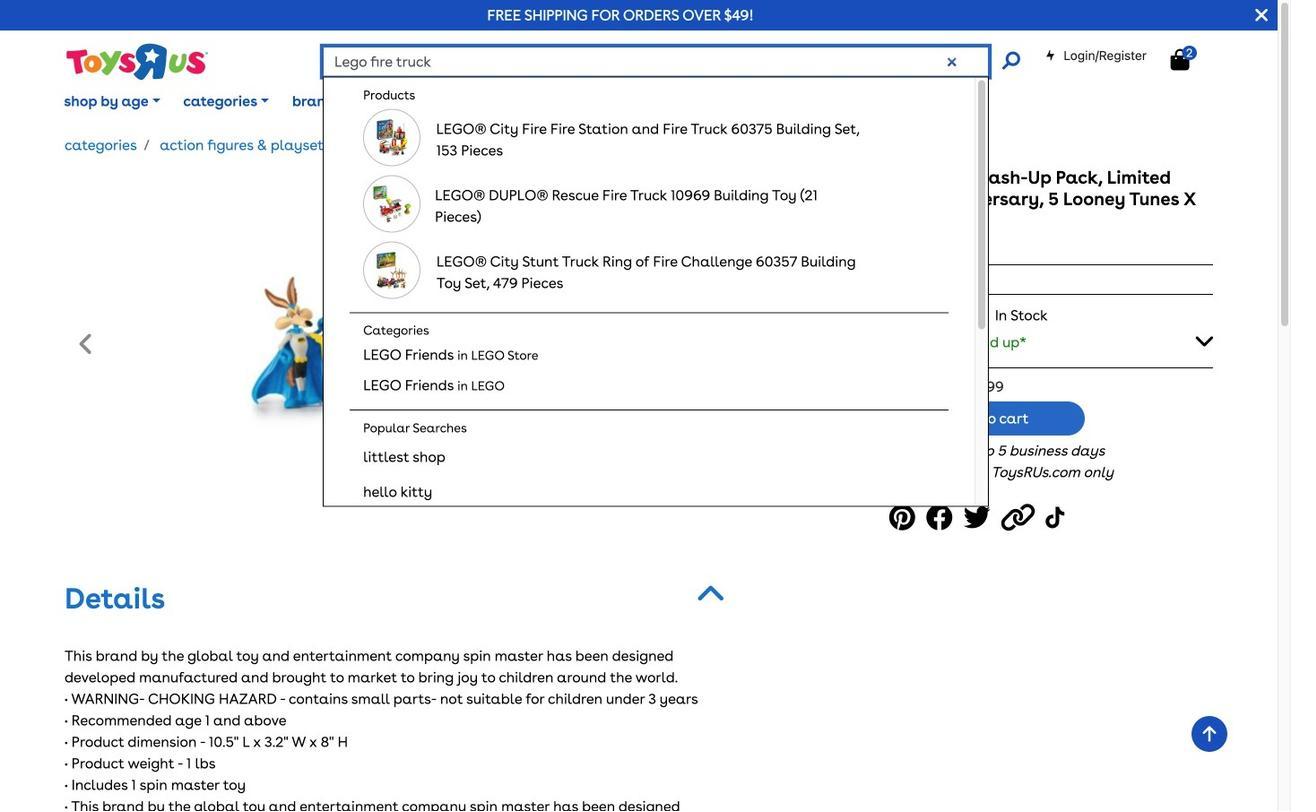 Task type: vqa. For each thing, say whether or not it's contained in the screenshot.
Red
no



Task type: describe. For each thing, give the bounding box(es) containing it.
share dc comics, looney tunes mash-up pack, limited edition wb 100 years anniversary, 5 looney tunes x dc figures on facebook image
[[926, 498, 959, 538]]

lego®  duplo® rescue fire truck 10969 building toy (21 pieces) image
[[373, 185, 411, 224]]

lego® city fire fire station and fire truck 60375 building set, 153 pieces image
[[376, 119, 408, 158]]

0 horizontal spatial shopping bag image
[[935, 411, 947, 426]]

share a link to dc comics, looney tunes mash-up pack, limited edition wb 100 years anniversary, 5 looney tunes x dc figures on twitter image
[[964, 498, 996, 538]]

close button image
[[1256, 5, 1268, 25]]

Enter Keyword or Item No. search field
[[323, 47, 989, 77]]

create a pinterest pin for dc comics, looney tunes mash-up pack, limited edition wb 100 years anniversary, 5 looney tunes x dc figures image
[[890, 498, 921, 538]]

0 vertical spatial shopping bag image
[[1171, 49, 1190, 70]]

copy a link to dc comics, looney tunes mash-up pack, limited edition wb 100 years anniversary, 5 looney tunes x dc figures image
[[1002, 498, 1041, 538]]

dc comics, looney tunes mash-up pack, limited edition wb 100 years anniversary, 5 looney tunes x dc figures image number null image
[[247, 167, 541, 526]]

lego® city stunt truck ring of fire challenge 60357 building toy set, 479 pieces image
[[376, 251, 408, 290]]



Task type: locate. For each thing, give the bounding box(es) containing it.
list box
[[350, 78, 949, 800]]

tiktok image
[[1046, 498, 1069, 538]]

menu bar
[[52, 70, 1278, 133]]

1 vertical spatial shopping bag image
[[935, 411, 947, 426]]

shopping bag image
[[1171, 49, 1190, 70], [935, 411, 947, 426]]

None search field
[[323, 47, 1021, 800]]

toys r us image
[[65, 42, 208, 82]]

1 horizontal spatial shopping bag image
[[1171, 49, 1190, 70]]



